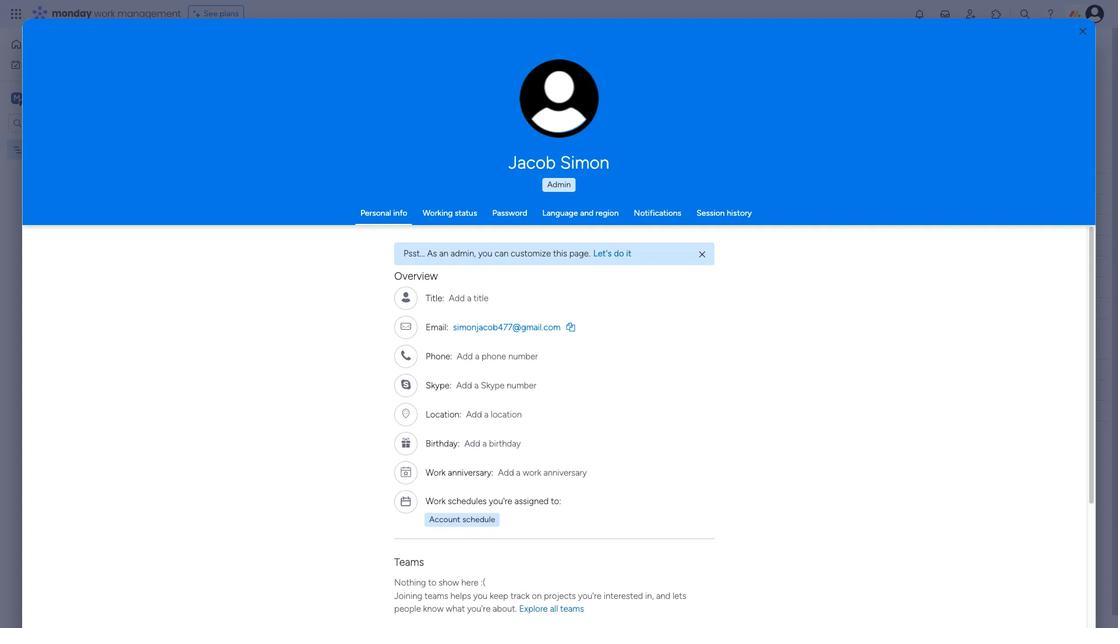 Task type: locate. For each thing, give the bounding box(es) containing it.
work down birthday:
[[426, 468, 446, 479]]

0 vertical spatial see
[[204, 9, 218, 19]]

change profile picture
[[535, 105, 584, 124]]

0 vertical spatial it
[[523, 220, 528, 230]]

add
[[449, 294, 465, 304], [457, 352, 473, 362], [456, 381, 472, 391], [466, 410, 482, 420], [465, 439, 481, 450], [498, 468, 514, 479]]

1 vertical spatial number
[[507, 381, 537, 391]]

1 vertical spatial working
[[479, 220, 509, 230]]

you're up schedule
[[489, 497, 513, 507]]

assign
[[283, 65, 307, 75]]

1 horizontal spatial of
[[443, 65, 451, 75]]

0 horizontal spatial see
[[204, 9, 218, 19]]

psst...
[[404, 249, 425, 259]]

a for phone
[[475, 352, 480, 362]]

status
[[455, 208, 477, 218]]

account schedule button
[[425, 514, 500, 528]]

0 vertical spatial working
[[423, 208, 453, 218]]

collapse board header image
[[1083, 86, 1092, 96]]

see plans
[[204, 9, 239, 19]]

add down birthday
[[498, 468, 514, 479]]

you're right projects
[[578, 591, 602, 602]]

teams down projects
[[561, 605, 584, 615]]

working down password
[[479, 220, 509, 230]]

teams up know
[[425, 591, 449, 602]]

it down 'password' link
[[523, 220, 528, 230]]

schedule
[[463, 515, 495, 525]]

1 horizontal spatial keep
[[490, 591, 509, 602]]

dapulse x slim image
[[700, 250, 706, 260]]

phone:
[[426, 352, 453, 362]]

a left title
[[467, 294, 472, 304]]

a up assigned
[[516, 468, 521, 479]]

change
[[535, 105, 561, 114]]

work for work schedules you're assigned to:
[[426, 497, 446, 507]]

a left phone
[[475, 352, 480, 362]]

title: add a title
[[426, 294, 489, 304]]

1 horizontal spatial on
[[532, 591, 542, 602]]

a left location
[[484, 410, 489, 420]]

1 vertical spatial you
[[474, 591, 488, 602]]

phone: add a phone number
[[426, 352, 538, 362]]

see left plans
[[204, 9, 218, 19]]

see inside the see more link
[[531, 64, 545, 74]]

see left more
[[531, 64, 545, 74]]

0 horizontal spatial of
[[243, 65, 251, 75]]

teams inside joining teams helps you keep track on projects you're interested in, and lets people know what you're about.
[[425, 591, 449, 602]]

0 horizontal spatial track
[[423, 65, 441, 75]]

v2 done deadline image
[[547, 241, 556, 252]]

0 horizontal spatial teams
[[425, 591, 449, 602]]

started
[[498, 200, 525, 210]]

on up explore
[[532, 591, 542, 602]]

keep
[[403, 65, 421, 75], [490, 591, 509, 602]]

you're
[[489, 497, 513, 507], [578, 591, 602, 602], [467, 605, 491, 615]]

search everything image
[[1019, 8, 1031, 20]]

workspace image
[[11, 92, 23, 105]]

1 nov from the top
[[573, 221, 587, 230]]

work up assigned
[[523, 468, 542, 479]]

1 vertical spatial see
[[531, 64, 545, 74]]

of
[[243, 65, 251, 75], [443, 65, 451, 75]]

region
[[596, 208, 619, 218]]

stuck
[[493, 262, 514, 272]]

1 vertical spatial teams
[[561, 605, 584, 615]]

title:
[[426, 294, 444, 304]]

see for see more
[[531, 64, 545, 74]]

2 work from the top
[[426, 497, 446, 507]]

add down location: add a location
[[465, 439, 481, 450]]

see more
[[531, 64, 566, 74]]

0 horizontal spatial keep
[[403, 65, 421, 75]]

overview
[[395, 270, 438, 283]]

work
[[94, 7, 115, 20], [523, 468, 542, 479]]

a for skype
[[475, 381, 479, 391]]

nov 17
[[573, 221, 597, 230]]

0 vertical spatial track
[[423, 65, 441, 75]]

a
[[467, 294, 472, 304], [475, 352, 480, 362], [475, 381, 479, 391], [484, 410, 489, 420], [483, 439, 487, 450], [516, 468, 521, 479]]

number right phone
[[509, 352, 538, 362]]

m button
[[8, 88, 116, 108]]

and right in,
[[656, 591, 671, 602]]

1 work from the top
[[426, 468, 446, 479]]

explore
[[519, 605, 548, 615]]

work right monday in the left top of the page
[[94, 7, 115, 20]]

and
[[388, 65, 401, 75], [580, 208, 594, 218], [656, 591, 671, 602]]

2 nov from the top
[[573, 242, 587, 251]]

and up nov 17
[[580, 208, 594, 218]]

language and region link
[[542, 208, 619, 218]]

0 horizontal spatial on
[[511, 220, 521, 230]]

:(
[[481, 578, 486, 589]]

1 vertical spatial on
[[532, 591, 542, 602]]

birthday:
[[426, 439, 460, 450]]

customize
[[511, 249, 551, 259]]

2 vertical spatial nov
[[573, 263, 587, 272]]

1 vertical spatial it
[[626, 249, 632, 259]]

on down password
[[511, 220, 521, 230]]

nov left 19
[[573, 263, 587, 272]]

session
[[697, 208, 725, 218]]

add right skype:
[[456, 381, 472, 391]]

working left status
[[423, 208, 453, 218]]

2 horizontal spatial and
[[656, 591, 671, 602]]

info
[[393, 208, 407, 218]]

personal
[[360, 208, 391, 218]]

people
[[395, 605, 421, 615]]

and right timelines
[[388, 65, 401, 75]]

0 vertical spatial on
[[511, 220, 521, 230]]

0 vertical spatial number
[[509, 352, 538, 362]]

1 vertical spatial work
[[426, 497, 446, 507]]

of right type
[[243, 65, 251, 75]]

nov
[[573, 221, 587, 230], [573, 242, 587, 251], [573, 263, 587, 272]]

see for see plans
[[204, 9, 218, 19]]

project 1
[[220, 221, 252, 231]]

a left skype
[[475, 381, 479, 391]]

0 vertical spatial and
[[388, 65, 401, 75]]

title
[[474, 294, 489, 304]]

work anniversary: add a work anniversary
[[426, 468, 587, 479]]

can
[[495, 249, 509, 259]]

select product image
[[10, 8, 22, 20]]

nov down language and region
[[573, 221, 587, 230]]

you're down helps
[[467, 605, 491, 615]]

1 vertical spatial keep
[[490, 591, 509, 602]]

birthday: add a birthday
[[426, 439, 521, 450]]

1 vertical spatial track
[[511, 591, 530, 602]]

m
[[13, 93, 20, 103]]

0 vertical spatial work
[[426, 468, 446, 479]]

add for add a title
[[449, 294, 465, 304]]

keep up about.
[[490, 591, 509, 602]]

and inside joining teams helps you keep track on projects you're interested in, and lets people know what you're about.
[[656, 591, 671, 602]]

option
[[0, 139, 149, 142]]

close image
[[1079, 27, 1086, 36]]

you left the can
[[478, 249, 493, 259]]

0 horizontal spatial and
[[388, 65, 401, 75]]

change profile picture button
[[520, 59, 599, 139]]

add for add a phone number
[[457, 352, 473, 362]]

assigned
[[515, 497, 549, 507]]

nov 19
[[573, 263, 597, 272]]

of left where
[[443, 65, 451, 75]]

working for working on it
[[479, 220, 509, 230]]

projects
[[544, 591, 576, 602]]

0 vertical spatial you
[[478, 249, 493, 259]]

0 horizontal spatial working
[[423, 208, 453, 218]]

apps image
[[991, 8, 1002, 20]]

notifications
[[634, 208, 681, 218]]

1 horizontal spatial working
[[479, 220, 509, 230]]

see plans button
[[188, 5, 244, 23]]

add for add a skype number
[[456, 381, 472, 391]]

owners,
[[309, 65, 337, 75]]

add right phone:
[[457, 352, 473, 362]]

project
[[220, 221, 246, 231]]

copied! image
[[567, 323, 575, 332]]

1 vertical spatial you're
[[578, 591, 602, 602]]

Due date field
[[564, 177, 603, 190]]

number right skype
[[507, 381, 537, 391]]

1 horizontal spatial and
[[580, 208, 594, 218]]

know
[[423, 605, 444, 615]]

1 vertical spatial and
[[580, 208, 594, 218]]

0 vertical spatial nov
[[573, 221, 587, 230]]

2 vertical spatial and
[[656, 591, 671, 602]]

2 of from the left
[[443, 65, 451, 75]]

nothing to show here :(
[[395, 578, 486, 589]]

list box
[[0, 137, 149, 317]]

joining teams helps you keep track on projects you're interested in, and lets people know what you're about.
[[395, 591, 687, 615]]

1 horizontal spatial teams
[[561, 605, 584, 615]]

skype
[[481, 381, 505, 391]]

working status
[[423, 208, 477, 218]]

invite members image
[[965, 8, 977, 20]]

on inside joining teams helps you keep track on projects you're interested in, and lets people know what you're about.
[[532, 591, 542, 602]]

add right title:
[[449, 294, 465, 304]]

1
[[248, 221, 252, 231]]

work up account on the bottom of page
[[426, 497, 446, 507]]

track left where
[[423, 65, 441, 75]]

number for phone: add a phone number
[[509, 352, 538, 362]]

it right do
[[626, 249, 632, 259]]

account schedule
[[429, 515, 495, 525]]

1 horizontal spatial work
[[523, 468, 542, 479]]

admin
[[547, 180, 571, 190]]

due date
[[567, 178, 600, 188]]

add up the birthday: add a birthday
[[466, 410, 482, 420]]

you down ':('
[[474, 591, 488, 602]]

work schedules you're assigned to:
[[426, 497, 561, 507]]

keep right timelines
[[403, 65, 421, 75]]

1 horizontal spatial see
[[531, 64, 545, 74]]

a left birthday
[[483, 439, 487, 450]]

3 nov from the top
[[573, 263, 587, 272]]

see inside see plans button
[[204, 9, 218, 19]]

1 vertical spatial nov
[[573, 242, 587, 251]]

history
[[727, 208, 752, 218]]

1 horizontal spatial track
[[511, 591, 530, 602]]

due
[[567, 178, 581, 188]]

0 vertical spatial teams
[[425, 591, 449, 602]]

birthday
[[489, 439, 521, 450]]

0 horizontal spatial work
[[94, 7, 115, 20]]

track up explore
[[511, 591, 530, 602]]

nov left the 18
[[573, 242, 587, 251]]



Task type: vqa. For each thing, say whether or not it's contained in the screenshot.
hubspot by appvibe
no



Task type: describe. For each thing, give the bounding box(es) containing it.
jacob simon image
[[1086, 5, 1104, 23]]

do
[[614, 249, 624, 259]]

account
[[429, 515, 461, 525]]

simon
[[560, 153, 609, 174]]

1 horizontal spatial it
[[626, 249, 632, 259]]

working on it
[[479, 220, 528, 230]]

home image
[[10, 38, 22, 50]]

psst... as an admin, you can customize this page. let's do it
[[404, 249, 632, 259]]

here
[[462, 578, 479, 589]]

0 vertical spatial you're
[[489, 497, 513, 507]]

nov for nov 17
[[573, 221, 587, 230]]

track inside joining teams helps you keep track on projects you're interested in, and lets people know what you're about.
[[511, 591, 530, 602]]

2 vertical spatial you're
[[467, 605, 491, 615]]

project.
[[253, 65, 281, 75]]

inbox image
[[939, 8, 951, 20]]

done
[[494, 241, 513, 251]]

you inside joining teams helps you keep track on projects you're interested in, and lets people know what you're about.
[[474, 591, 488, 602]]

any
[[209, 65, 222, 75]]

let's
[[594, 249, 612, 259]]

a for location
[[484, 410, 489, 420]]

nov 18
[[573, 242, 597, 251]]

joining
[[395, 591, 423, 602]]

help image
[[1045, 8, 1056, 20]]

teams button
[[395, 557, 424, 569]]

18
[[589, 242, 597, 251]]

password
[[492, 208, 527, 218]]

management
[[117, 7, 181, 20]]

manage
[[178, 65, 207, 75]]

skype: add a skype number
[[426, 381, 537, 391]]

to
[[428, 578, 437, 589]]

not started
[[482, 200, 525, 210]]

explore all teams link
[[519, 605, 584, 615]]

language
[[542, 208, 578, 218]]

project
[[496, 65, 522, 75]]

jacob simon
[[509, 153, 609, 174]]

anniversary:
[[448, 468, 494, 479]]

plans
[[220, 9, 239, 19]]

0 vertical spatial keep
[[403, 65, 421, 75]]

all
[[550, 605, 558, 615]]

working for working status
[[423, 208, 453, 218]]

anniversary
[[544, 468, 587, 479]]

more
[[547, 64, 566, 74]]

not
[[482, 200, 496, 210]]

monday work management
[[52, 7, 181, 20]]

timelines
[[353, 65, 386, 75]]

skype:
[[426, 381, 452, 391]]

my work image
[[10, 59, 21, 70]]

a for birthday
[[483, 439, 487, 450]]

simonjacob477@gmail.com
[[453, 323, 561, 333]]

stands.
[[524, 65, 550, 75]]

interested
[[604, 591, 643, 602]]

work for work anniversary: add a work anniversary
[[426, 468, 446, 479]]

password link
[[492, 208, 527, 218]]

number for skype: add a skype number
[[507, 381, 537, 391]]

1 vertical spatial work
[[523, 468, 542, 479]]

admin,
[[451, 249, 476, 259]]

nov for nov 18
[[573, 242, 587, 251]]

show
[[439, 578, 459, 589]]

schedules
[[448, 497, 487, 507]]

session history
[[697, 208, 752, 218]]

helps
[[451, 591, 471, 602]]

profile
[[563, 105, 584, 114]]

0 vertical spatial work
[[94, 7, 115, 20]]

jacob
[[509, 153, 556, 174]]

personal info
[[360, 208, 407, 218]]

manage any type of project. assign owners, set timelines and keep track of where your project stands.
[[178, 65, 550, 75]]

keep inside joining teams helps you keep track on projects you're interested in, and lets people know what you're about.
[[490, 591, 509, 602]]

explore all teams
[[519, 605, 584, 615]]

add for add a birthday
[[465, 439, 481, 450]]

add for add a location
[[466, 410, 482, 420]]

language and region
[[542, 208, 619, 218]]

teams
[[395, 557, 424, 569]]

1 of from the left
[[243, 65, 251, 75]]

date
[[583, 178, 600, 188]]

picture
[[547, 115, 571, 124]]

to:
[[551, 497, 561, 507]]

location: add a location
[[426, 410, 522, 420]]

notifications link
[[634, 208, 681, 218]]

a for title
[[467, 294, 472, 304]]

an
[[439, 249, 449, 259]]

see more link
[[530, 63, 567, 75]]

where
[[453, 65, 475, 75]]

notifications image
[[914, 8, 925, 20]]

your
[[477, 65, 494, 75]]

0 horizontal spatial it
[[523, 220, 528, 230]]

session history link
[[697, 208, 752, 218]]

jacob simon button
[[399, 153, 719, 174]]

in,
[[646, 591, 654, 602]]

this
[[553, 249, 567, 259]]

working status link
[[423, 208, 477, 218]]

phone
[[482, 352, 506, 362]]

nov for nov 19
[[573, 263, 587, 272]]

email:
[[426, 323, 449, 333]]



